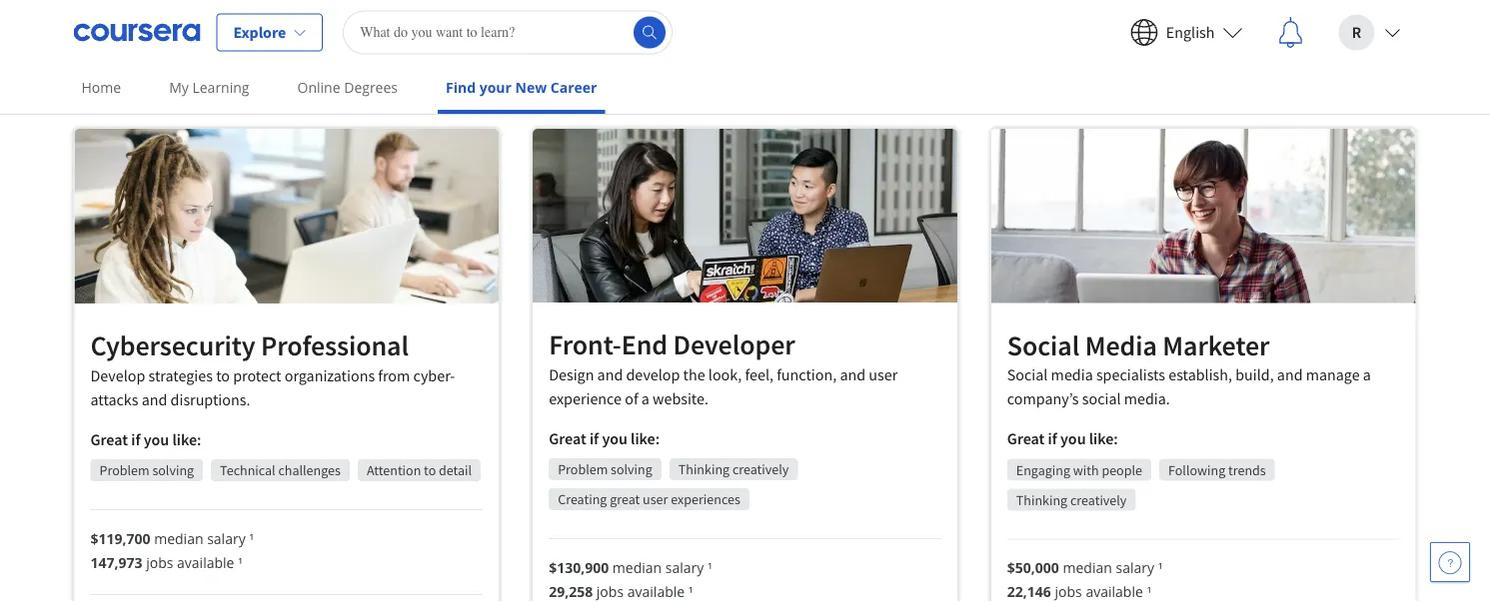 Task type: locate. For each thing, give the bounding box(es) containing it.
filter
[[674, 14, 710, 34]]

0 horizontal spatial thinking creatively
[[679, 461, 789, 479]]

jobs
[[146, 553, 173, 572], [597, 582, 624, 601], [1055, 583, 1082, 602]]

if for cybersecurity
[[131, 430, 140, 450]]

salary
[[207, 529, 246, 548], [666, 558, 704, 577], [1116, 559, 1155, 578]]

social up company's
[[1007, 365, 1048, 385]]

new
[[515, 78, 547, 97]]

great if you like: for social
[[1007, 429, 1118, 449]]

with
[[1073, 461, 1099, 479]]

great for social media marketer
[[1007, 429, 1045, 449]]

explore
[[233, 22, 286, 42]]

median right the $119,700
[[154, 529, 203, 548]]

from
[[378, 366, 410, 386]]

1 vertical spatial thinking
[[1016, 491, 1068, 509]]

median inside $50,000 median salary ¹ 22,146 jobs available ¹
[[1063, 559, 1112, 578]]

like: down disruptions.
[[172, 430, 201, 450]]

1 horizontal spatial problem
[[558, 461, 608, 479]]

to inside cybersecurity professional develop strategies to protect organizations from cyber- attacks and disruptions.
[[216, 366, 230, 386]]

2 horizontal spatial median
[[1063, 559, 1112, 578]]

0 horizontal spatial problem
[[99, 462, 150, 480]]

2 horizontal spatial you
[[1061, 429, 1086, 449]]

available right 147,973
[[177, 553, 234, 572]]

problem for front-end developer
[[558, 461, 608, 479]]

What do you want to learn? text field
[[343, 10, 673, 54]]

1 horizontal spatial you
[[602, 429, 628, 449]]

problem
[[558, 461, 608, 479], [99, 462, 150, 480]]

1 vertical spatial user
[[643, 491, 668, 509]]

0 horizontal spatial solving
[[152, 462, 194, 480]]

a right manage
[[1363, 365, 1371, 385]]

great down experience
[[549, 429, 587, 449]]

and
[[597, 365, 623, 385], [840, 365, 866, 385], [1277, 365, 1303, 385], [142, 390, 167, 410]]

the
[[683, 365, 705, 385]]

median inside $119,700 median salary ¹ 147,973 jobs available ¹
[[154, 529, 203, 548]]

job
[[733, 14, 754, 34]]

0 horizontal spatial median
[[154, 529, 203, 548]]

great if you like: down experience
[[549, 429, 660, 449]]

if
[[590, 429, 599, 449], [1048, 429, 1057, 449], [131, 430, 140, 450]]

1 social from the top
[[1007, 328, 1080, 363]]

front-end developer design and develop the look, feel, function, and user experience of a website.
[[549, 327, 898, 409]]

great if you like: up engaging with people
[[1007, 429, 1118, 449]]

creatively up experiences
[[733, 461, 789, 479]]

1 horizontal spatial problem solving
[[558, 461, 653, 479]]

and right build,
[[1277, 365, 1303, 385]]

engineering
[[550, 55, 620, 73]]

0 horizontal spatial salary
[[207, 529, 246, 548]]

problem up the $119,700
[[99, 462, 150, 480]]

to up disruptions.
[[216, 366, 230, 386]]

1 horizontal spatial great
[[549, 429, 587, 449]]

0 vertical spatial user
[[869, 365, 898, 385]]

available inside $119,700 median salary ¹ 147,973 jobs available ¹
[[177, 553, 234, 572]]

home
[[81, 78, 121, 97]]

trends
[[1229, 461, 1266, 479]]

you up engaging with people
[[1061, 429, 1086, 449]]

0 horizontal spatial available
[[177, 553, 234, 572]]

and down strategies
[[142, 390, 167, 410]]

thinking down engaging
[[1016, 491, 1068, 509]]

my learning
[[169, 78, 249, 97]]

jobs right 147,973
[[146, 553, 173, 572]]

establish,
[[1169, 365, 1233, 385]]

salary down people
[[1116, 559, 1155, 578]]

0 horizontal spatial creatively
[[733, 461, 789, 479]]

0 vertical spatial thinking creatively
[[679, 461, 789, 479]]

available for marketer
[[1086, 583, 1143, 602]]

1 vertical spatial a
[[642, 389, 650, 409]]

1 horizontal spatial available
[[627, 582, 685, 601]]

jobs for developer
[[597, 582, 624, 601]]

0 horizontal spatial jobs
[[146, 553, 173, 572]]

0 horizontal spatial to
[[216, 366, 230, 386]]

software engineering & it (13) option group
[[365, 48, 1125, 80]]

1 horizontal spatial median
[[613, 558, 662, 577]]

2 horizontal spatial if
[[1048, 429, 1057, 449]]

creating great user experiences
[[558, 491, 741, 509]]

protect
[[233, 366, 281, 386]]

professional
[[261, 328, 409, 363]]

solving up the great
[[611, 461, 653, 479]]

great
[[549, 429, 587, 449], [1007, 429, 1045, 449], [90, 430, 128, 450]]

r
[[1352, 22, 1362, 42]]

0 vertical spatial thinking
[[679, 461, 730, 479]]

and inside social media marketer social media specialists establish, build, and manage a company's social media.
[[1277, 365, 1303, 385]]

a inside social media marketer social media specialists establish, build, and manage a company's social media.
[[1363, 365, 1371, 385]]

user right function,
[[869, 365, 898, 385]]

1 vertical spatial to
[[424, 462, 436, 480]]

if down attacks
[[131, 430, 140, 450]]

2 horizontal spatial salary
[[1116, 559, 1155, 578]]

great if you like: down attacks
[[90, 430, 201, 450]]

filter by job category
[[674, 14, 816, 34]]

jobs for marketer
[[1055, 583, 1082, 602]]

salary down technical
[[207, 529, 246, 548]]

like: down of
[[631, 429, 660, 449]]

jobs right 22,146
[[1055, 583, 1082, 602]]

user
[[869, 365, 898, 385], [643, 491, 668, 509]]

0 horizontal spatial great if you like:
[[90, 430, 201, 450]]

great for cybersecurity professional
[[90, 430, 128, 450]]

1 horizontal spatial salary
[[666, 558, 704, 577]]

median inside $130,900 median salary ¹ 29,258 jobs available ¹
[[613, 558, 662, 577]]

attention
[[367, 462, 421, 480]]

problem up "creating"
[[558, 461, 608, 479]]

1 horizontal spatial great if you like:
[[549, 429, 660, 449]]

career
[[551, 78, 597, 97]]

great
[[610, 491, 640, 509]]

jobs inside $50,000 median salary ¹ 22,146 jobs available ¹
[[1055, 583, 1082, 602]]

0 horizontal spatial great
[[90, 430, 128, 450]]

feel,
[[745, 365, 774, 385]]

like: up with
[[1089, 429, 1118, 449]]

1 vertical spatial thinking creatively
[[1016, 491, 1127, 509]]

great for front-end developer
[[549, 429, 587, 449]]

great down attacks
[[90, 430, 128, 450]]

1 horizontal spatial creatively
[[1071, 491, 1127, 509]]

1 horizontal spatial if
[[590, 429, 599, 449]]

2 social from the top
[[1007, 365, 1048, 385]]

available inside $50,000 median salary ¹ 22,146 jobs available ¹
[[1086, 583, 1143, 602]]

a right of
[[642, 389, 650, 409]]

problem solving
[[558, 461, 653, 479], [99, 462, 194, 480]]

social media marketer social media specialists establish, build, and manage a company's social media.
[[1007, 328, 1371, 409]]

2 horizontal spatial great if you like:
[[1007, 429, 1118, 449]]

1 horizontal spatial jobs
[[597, 582, 624, 601]]

2 horizontal spatial like:
[[1089, 429, 1118, 449]]

thinking creatively up experiences
[[679, 461, 789, 479]]

social up media
[[1007, 328, 1080, 363]]

0 horizontal spatial a
[[642, 389, 650, 409]]

1 horizontal spatial a
[[1363, 365, 1371, 385]]

0 horizontal spatial you
[[144, 430, 169, 450]]

2 horizontal spatial jobs
[[1055, 583, 1082, 602]]

coursera image
[[73, 16, 200, 48]]

1 horizontal spatial user
[[869, 365, 898, 385]]

great if you like:
[[549, 429, 660, 449], [1007, 429, 1118, 449], [90, 430, 201, 450]]

jobs inside $119,700 median salary ¹ 147,973 jobs available ¹
[[146, 553, 173, 572]]

0 vertical spatial a
[[1363, 365, 1371, 385]]

median
[[154, 529, 203, 548], [613, 558, 662, 577], [1063, 559, 1112, 578]]

thinking
[[679, 461, 730, 479], [1016, 491, 1068, 509]]

you down strategies
[[144, 430, 169, 450]]

solving
[[611, 461, 653, 479], [152, 462, 194, 480]]

software engineering & it (13)
[[495, 55, 671, 73]]

available right 29,258
[[627, 582, 685, 601]]

¹
[[249, 529, 254, 548], [238, 553, 243, 572], [708, 558, 713, 577], [1158, 559, 1163, 578], [689, 582, 693, 601], [1147, 583, 1152, 602]]

$119,700
[[90, 529, 150, 548]]

1 horizontal spatial thinking
[[1016, 491, 1068, 509]]

to left detail
[[424, 462, 436, 480]]

None search field
[[343, 10, 673, 54]]

manage
[[1306, 365, 1360, 385]]

explore button
[[216, 13, 323, 51]]

home link
[[73, 65, 129, 110]]

0 horizontal spatial like:
[[172, 430, 201, 450]]

median right $130,900
[[613, 558, 662, 577]]

design
[[549, 365, 594, 385]]

0 horizontal spatial thinking
[[679, 461, 730, 479]]

cybersecurity
[[90, 328, 255, 363]]

median right the $50,000
[[1063, 559, 1112, 578]]

available right 22,146
[[1086, 583, 1143, 602]]

problem solving up the great
[[558, 461, 653, 479]]

2 horizontal spatial great
[[1007, 429, 1045, 449]]

online
[[297, 78, 340, 97]]

you
[[602, 429, 628, 449], [1061, 429, 1086, 449], [144, 430, 169, 450]]

like:
[[631, 429, 660, 449], [1089, 429, 1118, 449], [172, 430, 201, 450]]

2 horizontal spatial available
[[1086, 583, 1143, 602]]

thinking up experiences
[[679, 461, 730, 479]]

0 horizontal spatial user
[[643, 491, 668, 509]]

1 horizontal spatial like:
[[631, 429, 660, 449]]

salary for marketer
[[1116, 559, 1155, 578]]

my
[[169, 78, 189, 97]]

social
[[1082, 389, 1121, 409]]

if for social
[[1048, 429, 1057, 449]]

my learning link
[[161, 65, 257, 110]]

user right the great
[[643, 491, 668, 509]]

None button
[[365, 48, 478, 80], [688, 48, 784, 80], [788, 48, 935, 80], [939, 48, 1125, 80], [365, 48, 478, 80], [688, 48, 784, 80], [788, 48, 935, 80], [939, 48, 1125, 80]]

and right function,
[[840, 365, 866, 385]]

strategies
[[148, 366, 213, 386]]

1 horizontal spatial to
[[424, 462, 436, 480]]

if down experience
[[590, 429, 599, 449]]

experience
[[549, 389, 622, 409]]

salary for developer
[[666, 558, 704, 577]]

1 vertical spatial social
[[1007, 365, 1048, 385]]

problem solving up the $119,700
[[99, 462, 194, 480]]

salary inside $130,900 median salary ¹ 29,258 jobs available ¹
[[666, 558, 704, 577]]

0 vertical spatial social
[[1007, 328, 1080, 363]]

if up engaging
[[1048, 429, 1057, 449]]

thinking creatively down engaging with people
[[1016, 491, 1127, 509]]

0 horizontal spatial problem solving
[[99, 462, 194, 480]]

great up engaging
[[1007, 429, 1045, 449]]

salary inside $119,700 median salary ¹ 147,973 jobs available ¹
[[207, 529, 246, 548]]

(13)
[[648, 55, 671, 73]]

you down of
[[602, 429, 628, 449]]

salary inside $50,000 median salary ¹ 22,146 jobs available ¹
[[1116, 559, 1155, 578]]

1 horizontal spatial solving
[[611, 461, 653, 479]]

cyber-
[[413, 366, 455, 386]]

$119,700 median salary ¹ 147,973 jobs available ¹
[[90, 529, 254, 572]]

jobs right 29,258
[[597, 582, 624, 601]]

a
[[1363, 365, 1371, 385], [642, 389, 650, 409]]

to
[[216, 366, 230, 386], [424, 462, 436, 480]]

user inside the front-end developer design and develop the look, feel, function, and user experience of a website.
[[869, 365, 898, 385]]

creatively down with
[[1071, 491, 1127, 509]]

0 vertical spatial to
[[216, 366, 230, 386]]

available inside $130,900 median salary ¹ 29,258 jobs available ¹
[[627, 582, 685, 601]]

salary down experiences
[[666, 558, 704, 577]]

median for marketer
[[1063, 559, 1112, 578]]

if for front-
[[590, 429, 599, 449]]

solving left technical
[[152, 462, 194, 480]]

0 horizontal spatial if
[[131, 430, 140, 450]]

category
[[757, 14, 816, 34]]

experiences
[[671, 491, 741, 509]]

jobs inside $130,900 median salary ¹ 29,258 jobs available ¹
[[597, 582, 624, 601]]

creatively
[[733, 461, 789, 479], [1071, 491, 1127, 509]]



Task type: describe. For each thing, give the bounding box(es) containing it.
you for front-
[[602, 429, 628, 449]]

problem solving for develop
[[99, 462, 194, 480]]

median for develop
[[154, 529, 203, 548]]

22,146
[[1007, 583, 1051, 602]]

specialists
[[1097, 365, 1166, 385]]

develop
[[90, 366, 145, 386]]

great if you like: for cybersecurity
[[90, 430, 201, 450]]

help center image
[[1439, 551, 1463, 575]]

build,
[[1236, 365, 1274, 385]]

look,
[[709, 365, 742, 385]]

$50,000 median salary ¹ 22,146 jobs available ¹
[[1007, 559, 1163, 602]]

cybersecurity analyst image
[[74, 129, 499, 304]]

find your new career link
[[438, 65, 605, 114]]

r button
[[1323, 0, 1417, 64]]

end
[[622, 327, 668, 362]]

online degrees
[[297, 78, 398, 97]]

challenges
[[278, 462, 341, 480]]

engaging
[[1016, 461, 1071, 479]]

following
[[1169, 461, 1226, 479]]

organizations
[[285, 366, 375, 386]]

developer
[[673, 327, 795, 362]]

great if you like: for front-
[[549, 429, 660, 449]]

$130,900 median salary ¹ 29,258 jobs available ¹
[[549, 558, 713, 601]]

$50,000
[[1007, 559, 1059, 578]]

$130,900
[[549, 558, 609, 577]]

detail
[[439, 462, 472, 480]]

marketer
[[1163, 328, 1270, 363]]

disruptions.
[[171, 390, 250, 410]]

available for developer
[[627, 582, 685, 601]]

media
[[1085, 328, 1157, 363]]

solving for developer
[[611, 461, 653, 479]]

available for develop
[[177, 553, 234, 572]]

problem for cybersecurity professional
[[99, 462, 150, 480]]

find your new career
[[446, 78, 597, 97]]

problem solving for developer
[[558, 461, 653, 479]]

your
[[480, 78, 512, 97]]

and inside cybersecurity professional develop strategies to protect organizations from cyber- attacks and disruptions.
[[142, 390, 167, 410]]

like: for marketer
[[1089, 429, 1118, 449]]

median for developer
[[613, 558, 662, 577]]

a inside the front-end developer design and develop the look, feel, function, and user experience of a website.
[[642, 389, 650, 409]]

you for social
[[1061, 429, 1086, 449]]

147,973
[[90, 553, 142, 572]]

1 vertical spatial creatively
[[1071, 491, 1127, 509]]

english
[[1166, 22, 1215, 42]]

attention to detail
[[367, 462, 472, 480]]

degrees
[[344, 78, 398, 97]]

&
[[623, 55, 632, 73]]

company's
[[1007, 389, 1079, 409]]

and up experience
[[597, 365, 623, 385]]

of
[[625, 389, 638, 409]]

social media marketer image
[[991, 129, 1416, 303]]

front-
[[549, 327, 622, 362]]

cybersecurity professional develop strategies to protect organizations from cyber- attacks and disruptions.
[[90, 328, 455, 410]]

0 vertical spatial creatively
[[733, 461, 789, 479]]

online degrees link
[[289, 65, 406, 110]]

technical challenges
[[220, 462, 341, 480]]

media
[[1051, 365, 1093, 385]]

salary for develop
[[207, 529, 246, 548]]

english button
[[1114, 0, 1259, 64]]

function,
[[777, 365, 837, 385]]

learning
[[192, 78, 249, 97]]

by
[[713, 14, 730, 34]]

engaging with people
[[1016, 461, 1143, 479]]

following trends
[[1169, 461, 1266, 479]]

solving for develop
[[152, 462, 194, 480]]

like: for developer
[[631, 429, 660, 449]]

people
[[1102, 461, 1143, 479]]

Software Engineering & IT (13) button
[[482, 48, 684, 80]]

find
[[446, 78, 476, 97]]

technical
[[220, 462, 276, 480]]

jobs for develop
[[146, 553, 173, 572]]

media.
[[1124, 389, 1170, 409]]

software
[[495, 55, 547, 73]]

1 horizontal spatial thinking creatively
[[1016, 491, 1127, 509]]

it
[[634, 55, 646, 73]]

you for cybersecurity
[[144, 430, 169, 450]]

like: for develop
[[172, 430, 201, 450]]

website.
[[653, 389, 709, 409]]

creating
[[558, 491, 607, 509]]

29,258
[[549, 582, 593, 601]]

attacks
[[90, 390, 138, 410]]

develop
[[626, 365, 680, 385]]



Task type: vqa. For each thing, say whether or not it's contained in the screenshot.
Thinking creatively
yes



